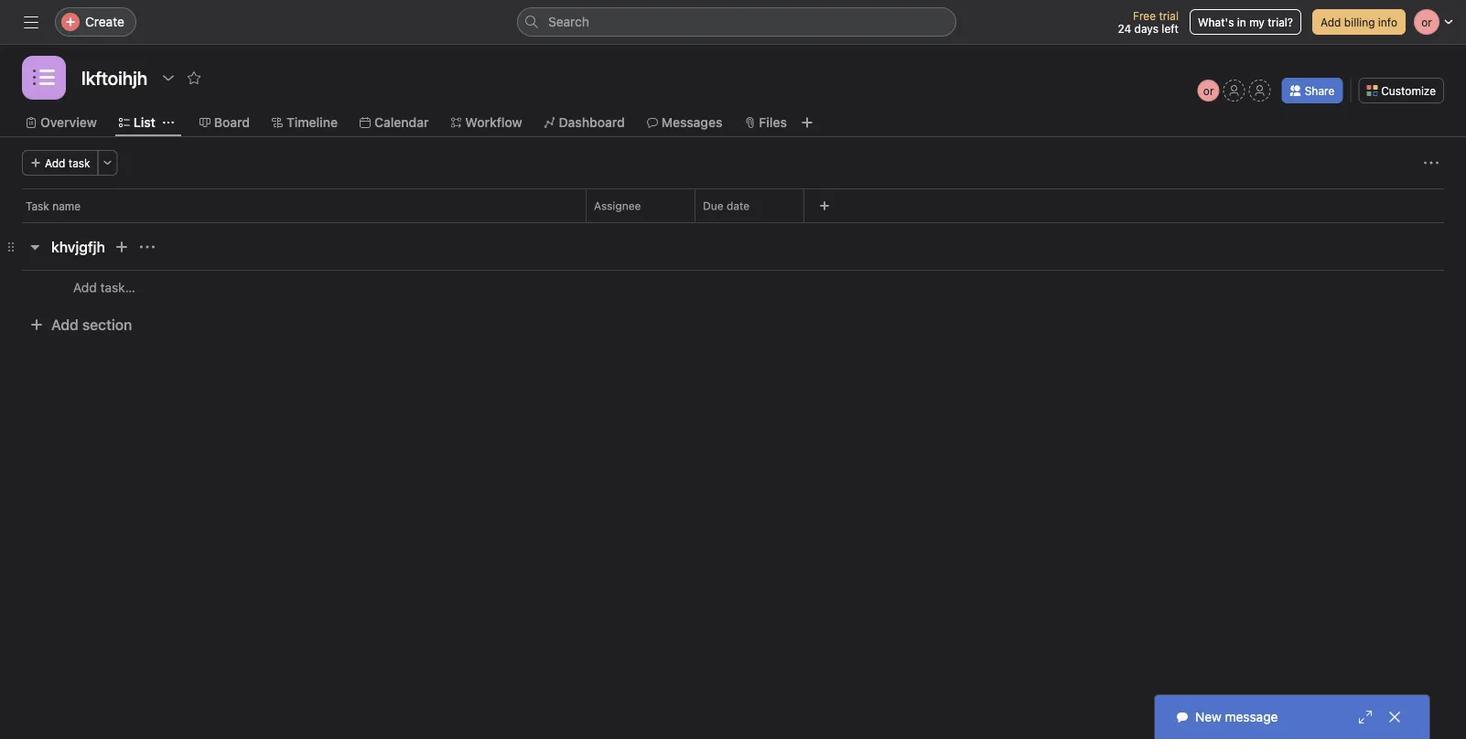 Task type: locate. For each thing, give the bounding box(es) containing it.
left
[[1162, 22, 1179, 35]]

None text field
[[77, 61, 152, 94]]

section
[[82, 316, 132, 334]]

add to starred image
[[187, 70, 201, 85]]

task
[[26, 200, 49, 212]]

my
[[1249, 16, 1265, 28]]

task…
[[100, 280, 135, 295]]

what's in my trial? button
[[1190, 9, 1301, 35]]

workflow link
[[451, 113, 522, 133]]

add left task
[[45, 157, 65, 169]]

timeline link
[[272, 113, 338, 133]]

timeline
[[286, 115, 338, 130]]

dashboard
[[559, 115, 625, 130]]

add for add task…
[[73, 280, 97, 295]]

list
[[133, 115, 155, 130]]

row
[[0, 189, 1466, 222], [22, 221, 1444, 223]]

files link
[[744, 113, 787, 133]]

trial?
[[1268, 16, 1293, 28]]

more actions image down customize
[[1424, 156, 1439, 170]]

add billing info button
[[1312, 9, 1406, 35]]

add inside 'button'
[[51, 316, 79, 334]]

add left the billing in the right of the page
[[1321, 16, 1341, 28]]

1 horizontal spatial more actions image
[[1424, 156, 1439, 170]]

info
[[1378, 16, 1398, 28]]

add
[[1321, 16, 1341, 28], [45, 157, 65, 169], [73, 280, 97, 295], [51, 316, 79, 334]]

list link
[[119, 113, 155, 133]]

row up add task… row
[[0, 189, 1466, 222]]

calendar link
[[360, 113, 429, 133]]

add field image
[[819, 200, 830, 211]]

create button
[[55, 7, 136, 37]]

what's in my trial?
[[1198, 16, 1293, 28]]

or button
[[1198, 80, 1220, 102]]

trial
[[1159, 9, 1179, 22]]

board
[[214, 115, 250, 130]]

more actions image right task
[[102, 157, 113, 168]]

customize
[[1381, 84, 1436, 97]]

free trial 24 days left
[[1118, 9, 1179, 35]]

search
[[548, 14, 589, 29]]

add inside row
[[73, 280, 97, 295]]

dashboard link
[[544, 113, 625, 133]]

or
[[1203, 84, 1214, 97]]

add section
[[51, 316, 132, 334]]

collapse task list for this section image
[[27, 240, 42, 254]]

board link
[[199, 113, 250, 133]]

share
[[1305, 84, 1335, 97]]

add left task…
[[73, 280, 97, 295]]

search button
[[517, 7, 956, 37]]

free
[[1133, 9, 1156, 22]]

messages link
[[647, 113, 722, 133]]

create
[[85, 14, 124, 29]]

more actions image
[[1424, 156, 1439, 170], [102, 157, 113, 168]]

add left section
[[51, 316, 79, 334]]

add for add billing info
[[1321, 16, 1341, 28]]

khvjgfjh button
[[51, 231, 105, 264]]

0 horizontal spatial more actions image
[[102, 157, 113, 168]]

search list box
[[517, 7, 956, 37]]

task name
[[26, 200, 81, 212]]



Task type: describe. For each thing, give the bounding box(es) containing it.
what's
[[1198, 16, 1234, 28]]

customize button
[[1358, 78, 1444, 103]]

add task button
[[22, 150, 99, 176]]

row containing task name
[[0, 189, 1466, 222]]

new message
[[1195, 710, 1278, 725]]

add for add task
[[45, 157, 65, 169]]

show options image
[[161, 70, 176, 85]]

billing
[[1344, 16, 1375, 28]]

task
[[69, 157, 90, 169]]

due
[[703, 200, 724, 212]]

workflow
[[465, 115, 522, 130]]

add section button
[[22, 308, 139, 341]]

date
[[727, 200, 750, 212]]

share button
[[1282, 78, 1343, 103]]

name
[[52, 200, 81, 212]]

more section actions image
[[140, 240, 155, 254]]

in
[[1237, 16, 1246, 28]]

expand sidebar image
[[24, 15, 38, 29]]

add a task to this section image
[[114, 240, 129, 254]]

add task…
[[73, 280, 135, 295]]

khvjgfjh
[[51, 238, 105, 256]]

close image
[[1387, 710, 1402, 725]]

tab actions image
[[163, 117, 174, 128]]

assignee
[[594, 200, 641, 212]]

files
[[759, 115, 787, 130]]

expand new message image
[[1358, 710, 1373, 725]]

add task… row
[[0, 270, 1466, 305]]

add task
[[45, 157, 90, 169]]

due date
[[703, 200, 750, 212]]

add for add section
[[51, 316, 79, 334]]

24
[[1118, 22, 1131, 35]]

add tab image
[[800, 115, 814, 130]]

add task… button
[[73, 278, 135, 298]]

add billing info
[[1321, 16, 1398, 28]]

messages
[[661, 115, 722, 130]]

overview link
[[26, 113, 97, 133]]

calendar
[[374, 115, 429, 130]]

list image
[[33, 67, 55, 89]]

overview
[[40, 115, 97, 130]]

days
[[1135, 22, 1159, 35]]

row down the date on the top
[[22, 221, 1444, 223]]



Task type: vqa. For each thing, say whether or not it's contained in the screenshot.
Add billing info
yes



